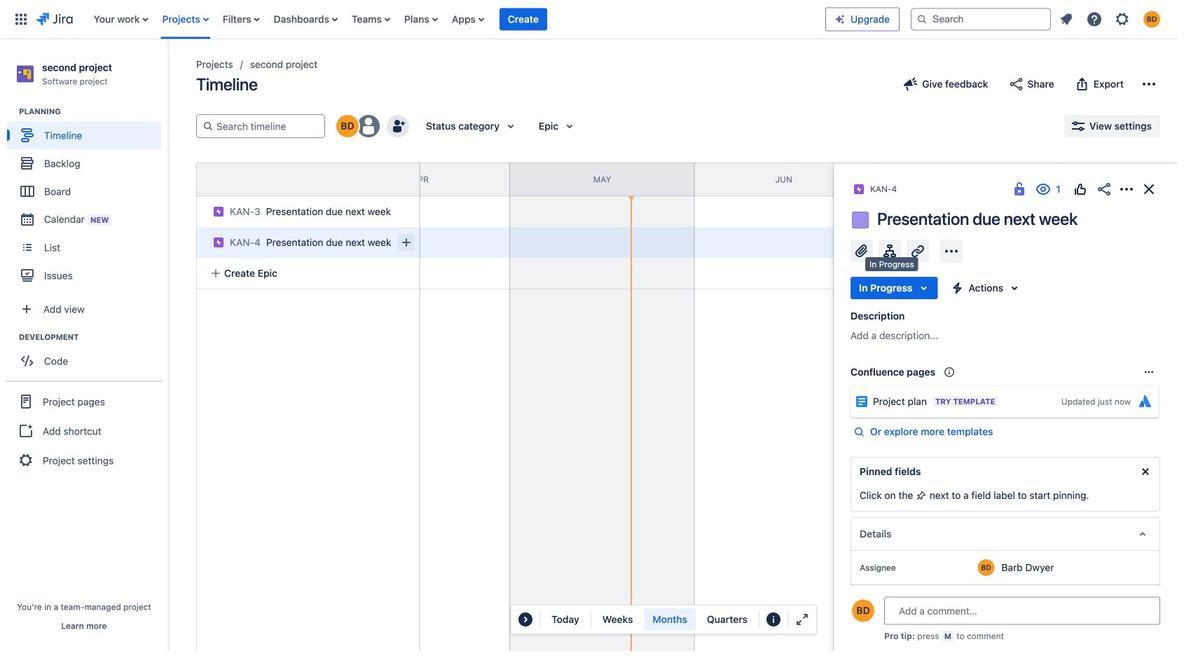 Task type: locate. For each thing, give the bounding box(es) containing it.
None search field
[[912, 8, 1052, 31]]

more image
[[1144, 367, 1156, 378]]

help image
[[1087, 11, 1104, 28]]

1 horizontal spatial column header
[[874, 163, 1059, 196]]

Search timeline text field
[[214, 115, 319, 137]]

epic image
[[854, 184, 865, 195]]

0 vertical spatial group
[[7, 106, 168, 294]]

vote options: no one has voted for this issue yet. image
[[1073, 181, 1090, 198]]

banner
[[0, 0, 1178, 39]]

development image
[[2, 329, 19, 346]]

jira image
[[36, 11, 73, 28], [36, 11, 73, 28]]

heading for development icon's group
[[19, 332, 168, 343]]

enter full screen image
[[794, 611, 811, 628]]

cell
[[191, 223, 422, 258]]

sidebar element
[[0, 39, 168, 651]]

group for planning icon
[[7, 106, 168, 294]]

list item
[[500, 0, 548, 39]]

0 vertical spatial heading
[[19, 106, 168, 117]]

1 vertical spatial group
[[7, 332, 168, 379]]

list
[[87, 0, 826, 39], [1055, 7, 1170, 32]]

1 vertical spatial heading
[[19, 332, 168, 343]]

copy link to issue image
[[895, 183, 906, 194]]

0 vertical spatial epic image
[[213, 206, 224, 217]]

search image
[[917, 14, 928, 25]]

your profile and settings image
[[1144, 11, 1161, 28]]

cell inside timeline grid
[[191, 223, 422, 258]]

heading for group for planning icon
[[19, 106, 168, 117]]

group
[[7, 106, 168, 294], [7, 332, 168, 379], [6, 381, 163, 480]]

0 horizontal spatial column header
[[147, 163, 332, 196]]

1 column header from the left
[[147, 163, 332, 196]]

attach image
[[854, 243, 871, 259]]

tooltip
[[866, 257, 919, 271]]

epic image
[[213, 206, 224, 217], [213, 237, 224, 248]]

heading
[[19, 106, 168, 117], [19, 332, 168, 343]]

column header
[[147, 163, 332, 196], [874, 163, 1059, 196]]

appswitcher icon image
[[13, 11, 29, 28]]

row header
[[196, 163, 421, 196]]

timeline view to show as group
[[594, 609, 757, 631]]

add a child issue image
[[882, 243, 899, 259]]

1 vertical spatial epic image
[[213, 237, 224, 248]]

2 heading from the top
[[19, 332, 168, 343]]

1 heading from the top
[[19, 106, 168, 117]]

actions image
[[1119, 181, 1136, 198]]



Task type: describe. For each thing, give the bounding box(es) containing it.
1 epic image from the top
[[213, 206, 224, 217]]

atlassian image
[[1137, 393, 1154, 410]]

link issues, web pages, and more image
[[910, 243, 927, 259]]

export icon image
[[1075, 76, 1091, 93]]

Add a comment… field
[[885, 597, 1161, 625]]

details element
[[851, 517, 1161, 551]]

atlassian image
[[1137, 393, 1154, 410]]

create child issue image
[[398, 234, 415, 251]]

add people image
[[390, 118, 407, 135]]

info image
[[942, 364, 959, 381]]

legend image
[[766, 611, 783, 628]]

planning image
[[2, 103, 19, 120]]

hide message image
[[1138, 463, 1155, 480]]

add app image
[[944, 243, 961, 260]]

2 column header from the left
[[874, 163, 1059, 196]]

timeline grid
[[147, 163, 1178, 651]]

group for development icon
[[7, 332, 168, 379]]

more information about barb dwyer image
[[978, 560, 995, 576]]

0 horizontal spatial list
[[87, 0, 826, 39]]

2 epic image from the top
[[213, 237, 224, 248]]

2 vertical spatial group
[[6, 381, 163, 480]]

sidebar navigation image
[[153, 56, 184, 84]]

primary element
[[8, 0, 826, 39]]

close image
[[1142, 181, 1158, 198]]

row header inside timeline grid
[[196, 163, 421, 196]]

1 horizontal spatial list
[[1055, 7, 1170, 32]]

settings image
[[1115, 11, 1132, 28]]

notifications image
[[1059, 11, 1076, 28]]

Search field
[[912, 8, 1052, 31]]



Task type: vqa. For each thing, say whether or not it's contained in the screenshot.
'tab list'
no



